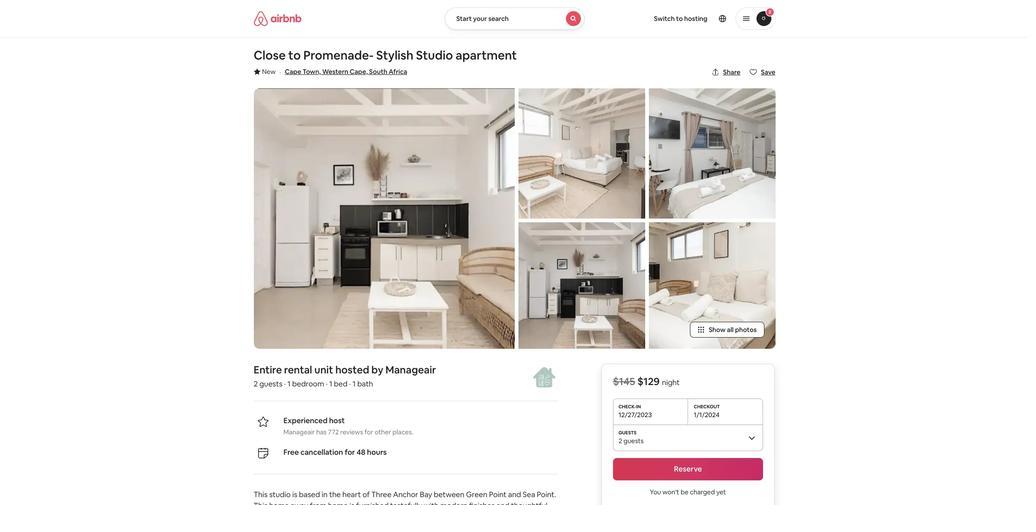 Task type: describe. For each thing, give the bounding box(es) containing it.
studio
[[416, 48, 453, 63]]

stylish
[[376, 48, 413, 63]]

experienced host manageair has 772 reviews for other places.
[[283, 416, 413, 437]]

charged
[[690, 489, 715, 497]]

bed
[[334, 380, 348, 389]]

sea
[[523, 491, 535, 500]]

close to promenade- stylish studio apartment
[[254, 48, 517, 63]]

for inside "experienced host manageair has 772 reviews for other places."
[[365, 429, 373, 437]]

cape
[[285, 68, 301, 76]]

to for promenade-
[[288, 48, 301, 63]]

point
[[489, 491, 506, 500]]

furnished
[[356, 502, 389, 506]]

hours
[[367, 448, 387, 458]]

heart
[[342, 491, 361, 500]]

$145 $129 night
[[613, 375, 680, 389]]

start your search button
[[445, 7, 584, 30]]

western
[[322, 68, 348, 76]]

2 guests
[[619, 437, 644, 446]]

show all photos button
[[690, 322, 764, 338]]

start
[[456, 14, 472, 23]]

to for hosting
[[676, 14, 683, 23]]

all
[[727, 326, 734, 334]]

12/27/2023
[[619, 411, 652, 420]]

this studio is based in the heart of three anchor bay between green point and sea point. this home away from home is furnished tastefully with modern finishes and thoughtfu
[[254, 491, 558, 506]]

south
[[369, 68, 387, 76]]

won't
[[663, 489, 679, 497]]

show all photos
[[709, 326, 757, 334]]

close
[[254, 48, 286, 63]]

1 home from the left
[[269, 502, 289, 506]]

free
[[283, 448, 299, 458]]

0 vertical spatial and
[[508, 491, 521, 500]]

2 for 2
[[768, 9, 771, 15]]

show
[[709, 326, 726, 334]]

1 vertical spatial for
[[345, 448, 355, 458]]

entire
[[254, 364, 282, 377]]

anchor
[[393, 491, 418, 500]]

close to promenade- stylish studio apartment image 3 image
[[518, 223, 645, 349]]

point.
[[537, 491, 556, 500]]

1 1 from the left
[[287, 380, 291, 389]]

host
[[329, 416, 345, 426]]

1 this from the top
[[254, 491, 268, 500]]

reserve button
[[613, 459, 763, 481]]

1 horizontal spatial is
[[349, 502, 355, 506]]

studio
[[269, 491, 291, 500]]

$145
[[613, 375, 635, 389]]

close to promenade- stylish studio apartment image 5 image
[[649, 223, 775, 349]]

2 1 from the left
[[329, 380, 332, 389]]

bath
[[357, 380, 373, 389]]

cape town, western cape, south africa button
[[285, 66, 407, 77]]

share
[[723, 68, 740, 76]]

your
[[473, 14, 487, 23]]

away
[[291, 502, 308, 506]]

close to promenade- stylish studio apartment image 4 image
[[649, 89, 775, 219]]

unit
[[314, 364, 333, 377]]

$129
[[638, 375, 660, 389]]

bedroom
[[292, 380, 324, 389]]

other
[[375, 429, 391, 437]]

three
[[371, 491, 391, 500]]

switch
[[654, 14, 675, 23]]

· right new at top left
[[279, 68, 281, 77]]

apartment
[[456, 48, 517, 63]]

entire rental unit hosted by manageair 2 guests · 1 bedroom · 1 bed · 1 bath
[[254, 364, 436, 389]]

by manageair
[[371, 364, 436, 377]]

of
[[363, 491, 370, 500]]

save
[[761, 68, 775, 76]]

new
[[262, 68, 276, 76]]

2 button
[[735, 7, 775, 30]]

772
[[328, 429, 339, 437]]



Task type: locate. For each thing, give the bounding box(es) containing it.
between
[[434, 491, 464, 500]]

for left 48
[[345, 448, 355, 458]]

· left bed
[[326, 380, 328, 389]]

to inside profile element
[[676, 14, 683, 23]]

1 vertical spatial to
[[288, 48, 301, 63]]

search
[[488, 14, 509, 23]]

save button
[[746, 64, 779, 80]]

the
[[329, 491, 341, 500]]

0 horizontal spatial for
[[345, 448, 355, 458]]

2 horizontal spatial 1
[[353, 380, 356, 389]]

you
[[650, 489, 661, 497]]

2 inside 2 dropdown button
[[768, 9, 771, 15]]

you won't be charged yet
[[650, 489, 726, 497]]

0 horizontal spatial 1
[[287, 380, 291, 389]]

to right switch
[[676, 14, 683, 23]]

to
[[676, 14, 683, 23], [288, 48, 301, 63]]

places.
[[392, 429, 413, 437]]

tastefully
[[390, 502, 422, 506]]

3 1 from the left
[[353, 380, 356, 389]]

this left studio
[[254, 491, 268, 500]]

cancellation
[[300, 448, 343, 458]]

reserve
[[674, 465, 702, 475]]

cape,
[[350, 68, 368, 76]]

2 for 2 guests
[[619, 437, 622, 446]]

0 vertical spatial guests
[[259, 380, 282, 389]]

profile element
[[596, 0, 775, 37]]

1 horizontal spatial home
[[328, 502, 348, 506]]

and down point
[[496, 502, 509, 506]]

town,
[[303, 68, 321, 76]]

1 vertical spatial and
[[496, 502, 509, 506]]

guests inside popup button
[[624, 437, 644, 446]]

share button
[[708, 64, 744, 80]]

1
[[287, 380, 291, 389], [329, 380, 332, 389], [353, 380, 356, 389]]

in
[[322, 491, 328, 500]]

free cancellation for 48 hours
[[283, 448, 387, 458]]

1 vertical spatial is
[[349, 502, 355, 506]]

for
[[365, 429, 373, 437], [345, 448, 355, 458]]

experienced
[[283, 416, 328, 426]]

with
[[424, 502, 439, 506]]

0 vertical spatial to
[[676, 14, 683, 23]]

1 horizontal spatial guests
[[624, 437, 644, 446]]

to up cape
[[288, 48, 301, 63]]

· right bed
[[349, 380, 351, 389]]

1 vertical spatial 2
[[254, 380, 258, 389]]

hosting
[[684, 14, 707, 23]]

1 vertical spatial guests
[[624, 437, 644, 446]]

1 down rental
[[287, 380, 291, 389]]

2 inside entire rental unit hosted by manageair 2 guests · 1 bedroom · 1 bed · 1 bath
[[254, 380, 258, 389]]

guests down entire at the bottom left
[[259, 380, 282, 389]]

switch to hosting
[[654, 14, 707, 23]]

modern
[[440, 502, 467, 506]]

Start your search search field
[[445, 7, 584, 30]]

guests down the 12/27/2023
[[624, 437, 644, 446]]

1 horizontal spatial for
[[365, 429, 373, 437]]

· cape town, western cape, south africa
[[279, 68, 407, 77]]

2 vertical spatial 2
[[619, 437, 622, 446]]

· down rental
[[284, 380, 286, 389]]

this
[[254, 491, 268, 500], [254, 502, 268, 506]]

·
[[279, 68, 281, 77], [284, 380, 286, 389], [326, 380, 328, 389], [349, 380, 351, 389]]

0 vertical spatial 2
[[768, 9, 771, 15]]

is down heart
[[349, 502, 355, 506]]

be
[[681, 489, 689, 497]]

1 left bed
[[329, 380, 332, 389]]

1 vertical spatial this
[[254, 502, 268, 506]]

switch to hosting link
[[648, 9, 713, 28]]

home
[[269, 502, 289, 506], [328, 502, 348, 506]]

promenade-
[[303, 48, 374, 63]]

and
[[508, 491, 521, 500], [496, 502, 509, 506]]

manageair
[[283, 429, 315, 437]]

start your search
[[456, 14, 509, 23]]

guests
[[259, 380, 282, 389], [624, 437, 644, 446]]

0 vertical spatial is
[[292, 491, 297, 500]]

2 this from the top
[[254, 502, 268, 506]]

and left the sea
[[508, 491, 521, 500]]

home down the
[[328, 502, 348, 506]]

1 horizontal spatial to
[[676, 14, 683, 23]]

learn more about the host, manageair. image
[[532, 364, 558, 390], [532, 364, 558, 390]]

based
[[299, 491, 320, 500]]

hosted
[[335, 364, 369, 377]]

0 vertical spatial this
[[254, 491, 268, 500]]

reviews
[[340, 429, 363, 437]]

0 horizontal spatial home
[[269, 502, 289, 506]]

has
[[316, 429, 327, 437]]

guests inside entire rental unit hosted by manageair 2 guests · 1 bedroom · 1 bed · 1 bath
[[259, 380, 282, 389]]

1/1/2024
[[694, 411, 720, 420]]

green
[[466, 491, 487, 500]]

1 horizontal spatial 1
[[329, 380, 332, 389]]

48
[[357, 448, 365, 458]]

yet
[[717, 489, 726, 497]]

rental
[[284, 364, 312, 377]]

0 horizontal spatial is
[[292, 491, 297, 500]]

africa
[[389, 68, 407, 76]]

close to promenade- stylish studio apartment image 2 image
[[518, 89, 645, 219]]

photos
[[735, 326, 757, 334]]

1 left bath on the left of page
[[353, 380, 356, 389]]

home down studio
[[269, 502, 289, 506]]

2 horizontal spatial 2
[[768, 9, 771, 15]]

for left the other
[[365, 429, 373, 437]]

2
[[768, 9, 771, 15], [254, 380, 258, 389], [619, 437, 622, 446]]

0 horizontal spatial 2
[[254, 380, 258, 389]]

close to promenade- stylish studio apartment image 1 image
[[254, 89, 515, 349]]

0 horizontal spatial to
[[288, 48, 301, 63]]

night
[[662, 378, 680, 388]]

2 inside '2 guests' popup button
[[619, 437, 622, 446]]

bay
[[420, 491, 432, 500]]

2 home from the left
[[328, 502, 348, 506]]

0 vertical spatial for
[[365, 429, 373, 437]]

from
[[310, 502, 326, 506]]

finishes
[[469, 502, 495, 506]]

2 guests button
[[613, 425, 763, 451]]

1 horizontal spatial 2
[[619, 437, 622, 446]]

this left away
[[254, 502, 268, 506]]

0 horizontal spatial guests
[[259, 380, 282, 389]]

is up away
[[292, 491, 297, 500]]

is
[[292, 491, 297, 500], [349, 502, 355, 506]]



Task type: vqa. For each thing, say whether or not it's contained in the screenshot.
show
yes



